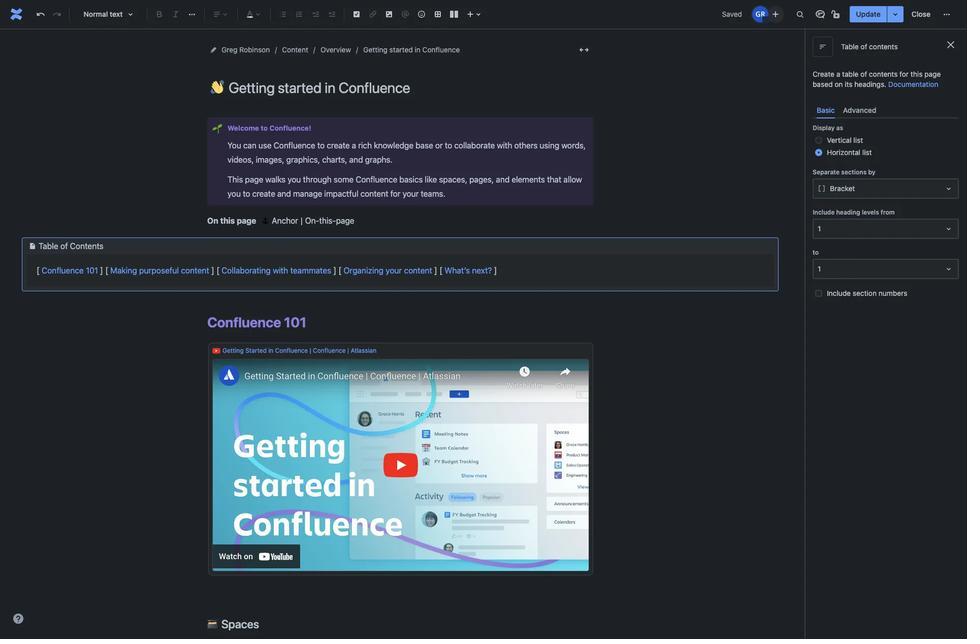 Task type: locate. For each thing, give the bounding box(es) containing it.
0 vertical spatial table
[[842, 42, 859, 51]]

separate
[[813, 168, 840, 176]]

1 vertical spatial your
[[386, 266, 402, 275]]

you can use confluence to create a rich knowledge base or to collaborate with others using words, videos, images, graphics, charts, and graphs.
[[228, 141, 588, 164]]

getting
[[364, 45, 388, 54], [223, 347, 244, 354]]

0 vertical spatial open image
[[944, 183, 956, 195]]

2 open image from the top
[[944, 223, 956, 235]]

horizontal
[[828, 148, 861, 157]]

to
[[261, 124, 268, 132], [318, 141, 325, 150], [445, 141, 453, 150], [243, 189, 250, 198], [813, 249, 819, 256]]

] right 'teammates'
[[334, 266, 337, 275]]

1 vertical spatial 101
[[284, 313, 307, 330]]

contents
[[870, 42, 899, 51], [870, 70, 898, 78]]

for inside create a table of contents for this page based on its headings.
[[900, 70, 910, 78]]

0 vertical spatial of
[[861, 42, 868, 51]]

1 1 from the top
[[818, 224, 822, 233]]

display
[[813, 124, 835, 132]]

1 vertical spatial getting
[[223, 347, 244, 354]]

table up table
[[842, 42, 859, 51]]

content right purposeful
[[181, 266, 209, 275]]

for down 'basics'
[[391, 189, 401, 198]]

2 1 from the top
[[818, 264, 822, 273]]

0 vertical spatial 101
[[86, 266, 98, 275]]

1 horizontal spatial in
[[415, 45, 421, 54]]

0 vertical spatial and
[[350, 155, 363, 164]]

confluence down graphs.
[[356, 175, 398, 184]]

0 vertical spatial a
[[837, 70, 841, 78]]

1 horizontal spatial your
[[403, 189, 419, 198]]

a left rich
[[352, 141, 356, 150]]

Separate sections by text field
[[818, 184, 820, 194]]

section
[[853, 289, 877, 297]]

list up the by
[[863, 148, 873, 157]]

page inside create a table of contents for this page based on its headings.
[[925, 70, 942, 78]]

confluence
[[423, 45, 460, 54], [274, 141, 316, 150], [356, 175, 398, 184], [42, 266, 84, 275], [207, 313, 281, 330], [275, 347, 308, 354], [313, 347, 346, 354]]

with left 'teammates'
[[273, 266, 288, 275]]

or
[[436, 141, 443, 150]]

open image inside separate sections by element
[[944, 183, 956, 195]]

you right walks
[[288, 175, 301, 184]]

to down this
[[243, 189, 250, 198]]

0 vertical spatial include
[[813, 209, 835, 216]]

[
[[37, 266, 40, 275], [105, 266, 108, 275], [217, 266, 220, 275], [339, 266, 342, 275], [440, 266, 443, 275]]

getting started in confluence | confluence | atlassian link
[[223, 347, 377, 354]]

list up horizontal list
[[854, 136, 864, 144]]

1 horizontal spatial you
[[288, 175, 301, 184]]

tab list
[[813, 102, 960, 119]]

to up to text field
[[813, 249, 819, 256]]

1 horizontal spatial |
[[310, 347, 311, 354]]

None radio
[[816, 137, 823, 144]]

this right "on"
[[220, 216, 235, 225]]

indent tab image
[[326, 8, 338, 20]]

2 [ from the left
[[105, 266, 108, 275]]

confluence up graphics,
[[274, 141, 316, 150]]

and right pages,
[[496, 175, 510, 184]]

1 vertical spatial contents
[[870, 70, 898, 78]]

Include heading levels from text field
[[818, 224, 820, 234]]

table for table of contents
[[842, 42, 859, 51]]

0 vertical spatial this
[[911, 70, 923, 78]]

confluence 101
[[207, 313, 307, 330]]

close image
[[946, 39, 958, 51]]

getting started in confluence
[[364, 45, 460, 54]]

include up include heading levels from text box on the top right of page
[[813, 209, 835, 216]]

emoji image
[[416, 8, 428, 20]]

using
[[540, 141, 560, 150]]

1 horizontal spatial and
[[350, 155, 363, 164]]

0 vertical spatial with
[[497, 141, 513, 150]]

[ left organizing
[[339, 266, 342, 275]]

basic
[[817, 106, 836, 114]]

2 horizontal spatial |
[[348, 347, 349, 354]]

1 vertical spatial and
[[496, 175, 510, 184]]

you
[[288, 175, 301, 184], [228, 189, 241, 198]]

1 horizontal spatial create
[[327, 141, 350, 150]]

of inside "main content area, start typing to enter text." text field
[[60, 241, 68, 251]]

table
[[842, 42, 859, 51], [39, 241, 58, 251]]

content left what's at the top of page
[[404, 266, 433, 275]]

to right the "or"
[[445, 141, 453, 150]]

1 horizontal spatial 101
[[284, 313, 307, 330]]

purposeful
[[139, 266, 179, 275]]

0 vertical spatial create
[[327, 141, 350, 150]]

your
[[403, 189, 419, 198], [386, 266, 402, 275]]

1 down include heading levels from text box on the top right of page
[[818, 264, 822, 273]]

page up the documentation
[[925, 70, 942, 78]]

in inside "main content area, start typing to enter text." text field
[[269, 347, 274, 354]]

welcome
[[228, 124, 259, 132]]

page left 'anchor' icon
[[237, 216, 256, 225]]

include heading levels from element
[[813, 219, 960, 239]]

[ left what's at the top of page
[[440, 266, 443, 275]]

0 horizontal spatial getting
[[223, 347, 244, 354]]

like
[[425, 175, 437, 184]]

2 vertical spatial of
[[60, 241, 68, 251]]

2 vertical spatial and
[[278, 189, 291, 198]]

1 vertical spatial create
[[252, 189, 275, 198]]

confluence left atlassian
[[313, 347, 346, 354]]

:wave: image
[[211, 80, 224, 94]]

impactful
[[325, 189, 359, 198]]

1 open image from the top
[[944, 183, 956, 195]]

0 horizontal spatial your
[[386, 266, 402, 275]]

italic ⌘i image
[[170, 8, 182, 20]]

and inside the you can use confluence to create a rich knowledge base or to collaborate with others using words, videos, images, graphics, charts, and graphs.
[[350, 155, 363, 164]]

0 horizontal spatial for
[[391, 189, 401, 198]]

saved
[[723, 10, 743, 18]]

create up charts,
[[327, 141, 350, 150]]

0 vertical spatial 1
[[818, 224, 822, 233]]

1 down 'include heading levels from'
[[818, 224, 822, 233]]

spaces
[[221, 617, 259, 631]]

[ left making
[[105, 266, 108, 275]]

0 vertical spatial in
[[415, 45, 421, 54]]

4 ] from the left
[[435, 266, 438, 275]]

[ left collaborating
[[217, 266, 220, 275]]

link image
[[367, 8, 379, 20]]

greg robinson image
[[753, 6, 769, 22]]

0 horizontal spatial this
[[220, 216, 235, 225]]

of up headings. at the top of page
[[861, 70, 868, 78]]

contents up headings. at the top of page
[[870, 70, 898, 78]]

list for horizontal list
[[863, 148, 873, 157]]

1 vertical spatial you
[[228, 189, 241, 198]]

1 ] from the left
[[100, 266, 103, 275]]

1 vertical spatial table
[[39, 241, 58, 251]]

1 for to
[[818, 264, 822, 273]]

1 vertical spatial 1
[[818, 264, 822, 273]]

1 vertical spatial this
[[220, 216, 235, 225]]

1 vertical spatial a
[[352, 141, 356, 150]]

layouts image
[[448, 8, 461, 20]]

] right next?
[[494, 266, 497, 275]]

content link
[[282, 44, 309, 56]]

bracket
[[831, 184, 856, 193]]

spaces,
[[439, 175, 468, 184]]

find and replace image
[[795, 8, 807, 20]]

0 vertical spatial your
[[403, 189, 419, 198]]

0 horizontal spatial table
[[39, 241, 58, 251]]

table inside "main content area, start typing to enter text." text field
[[39, 241, 58, 251]]

1 horizontal spatial this
[[911, 70, 923, 78]]

getting inside "main content area, start typing to enter text." text field
[[223, 347, 244, 354]]

Main content area, start typing to enter text. text field
[[22, 117, 779, 639]]

help image
[[12, 613, 24, 625]]

update button
[[851, 6, 887, 22]]

0 horizontal spatial with
[[273, 266, 288, 275]]

that
[[548, 175, 562, 184]]

1 vertical spatial open image
[[944, 223, 956, 235]]

display as
[[813, 124, 844, 132]]

more formatting image
[[186, 8, 198, 20]]

this
[[911, 70, 923, 78], [220, 216, 235, 225]]

|
[[301, 216, 303, 225], [310, 347, 311, 354], [348, 347, 349, 354]]

1 horizontal spatial a
[[837, 70, 841, 78]]

Give this page a title text field
[[229, 79, 594, 96]]

None radio
[[816, 149, 823, 156]]

in
[[415, 45, 421, 54], [269, 347, 274, 354]]

0 vertical spatial contents
[[870, 42, 899, 51]]

0 horizontal spatial create
[[252, 189, 275, 198]]

overview link
[[321, 44, 351, 56]]

open image for levels
[[944, 223, 956, 235]]

collaborating
[[222, 266, 271, 275]]

this inside create a table of contents for this page based on its headings.
[[911, 70, 923, 78]]

open image
[[944, 183, 956, 195], [944, 223, 956, 235], [944, 263, 956, 275]]

of for contents
[[60, 241, 68, 251]]

content right impactful
[[361, 189, 389, 198]]

mention image
[[400, 8, 412, 20]]

page inside this page walks you through some confluence basics like spaces, pages, and elements that allow you to create and manage impactful content for your teams.
[[245, 175, 264, 184]]

heading
[[837, 209, 861, 216]]

vertical
[[828, 136, 852, 144]]

with
[[497, 141, 513, 150], [273, 266, 288, 275]]

0 vertical spatial getting
[[364, 45, 388, 54]]

create down walks
[[252, 189, 275, 198]]

content inside this page walks you through some confluence basics like spaces, pages, and elements that allow you to create and manage impactful content for your teams.
[[361, 189, 389, 198]]

list for vertical list
[[854, 136, 864, 144]]

with inside the you can use confluence to create a rich knowledge base or to collaborate with others using words, videos, images, graphics, charts, and graphs.
[[497, 141, 513, 150]]

of for contents
[[861, 42, 868, 51]]

2 vertical spatial open image
[[944, 263, 956, 275]]

🌱
[[212, 124, 223, 133]]

] left what's at the top of page
[[435, 266, 438, 275]]

your right organizing
[[386, 266, 402, 275]]

include for include section numbers
[[828, 289, 852, 297]]

1 horizontal spatial getting
[[364, 45, 388, 54]]

on this page
[[207, 216, 256, 225]]

3 open image from the top
[[944, 263, 956, 275]]

undo ⌘z image
[[35, 8, 47, 20]]

this inside "main content area, start typing to enter text." text field
[[220, 216, 235, 225]]

what's next? link
[[445, 266, 492, 275]]

1 vertical spatial list
[[863, 148, 873, 157]]

1 vertical spatial in
[[269, 347, 274, 354]]

a
[[837, 70, 841, 78], [352, 141, 356, 150]]

1 horizontal spatial content
[[361, 189, 389, 198]]

1 horizontal spatial with
[[497, 141, 513, 150]]

of down update button
[[861, 42, 868, 51]]

[ down table of contents image
[[37, 266, 40, 275]]

open image inside "include heading levels from" element
[[944, 223, 956, 235]]

:wave: image
[[211, 80, 224, 94]]

1 vertical spatial of
[[861, 70, 868, 78]]

] left collaborating
[[212, 266, 214, 275]]

in inside the 'getting started in confluence' link
[[415, 45, 421, 54]]

this up the documentation
[[911, 70, 923, 78]]

use
[[259, 141, 272, 150]]

you
[[228, 141, 241, 150]]

1 vertical spatial with
[[273, 266, 288, 275]]

101 up getting started in confluence | confluence | atlassian link
[[284, 313, 307, 330]]

0 vertical spatial list
[[854, 136, 864, 144]]

numbered list ⌘⇧7 image
[[293, 8, 306, 20]]

0 horizontal spatial and
[[278, 189, 291, 198]]

0 horizontal spatial a
[[352, 141, 356, 150]]

]
[[100, 266, 103, 275], [212, 266, 214, 275], [334, 266, 337, 275], [435, 266, 438, 275], [494, 266, 497, 275]]

started
[[246, 347, 267, 354]]

1
[[818, 224, 822, 233], [818, 264, 822, 273]]

1 horizontal spatial for
[[900, 70, 910, 78]]

] left making
[[100, 266, 103, 275]]

table up confluence 101 link
[[39, 241, 58, 251]]

include section numbers
[[828, 289, 908, 297]]

101 down contents
[[86, 266, 98, 275]]

content
[[282, 45, 309, 54]]

basics
[[400, 175, 423, 184]]

1 inside "include heading levels from" element
[[818, 224, 822, 233]]

words,
[[562, 141, 586, 150]]

1 inside to element
[[818, 264, 822, 273]]

open image inside to element
[[944, 263, 956, 275]]

a inside the you can use confluence to create a rich knowledge base or to collaborate with others using words, videos, images, graphics, charts, and graphs.
[[352, 141, 356, 150]]

your down 'basics'
[[403, 189, 419, 198]]

0 horizontal spatial in
[[269, 347, 274, 354]]

of left contents
[[60, 241, 68, 251]]

pages,
[[470, 175, 494, 184]]

getting inside the 'getting started in confluence' link
[[364, 45, 388, 54]]

0 vertical spatial for
[[900, 70, 910, 78]]

1 horizontal spatial table
[[842, 42, 859, 51]]

none radio inside "display as" "option group"
[[816, 149, 823, 156]]

with left the others
[[497, 141, 513, 150]]

contents up create a table of contents for this page based on its headings.
[[870, 42, 899, 51]]

a up on
[[837, 70, 841, 78]]

started
[[390, 45, 413, 54]]

getting started in confluence | confluence | atlassian
[[223, 347, 377, 354]]

1 vertical spatial for
[[391, 189, 401, 198]]

for up documentation link
[[900, 70, 910, 78]]

include heading levels from
[[813, 209, 896, 216]]

and down rich
[[350, 155, 363, 164]]

confluence image
[[8, 6, 24, 22]]

and down walks
[[278, 189, 291, 198]]

you down this
[[228, 189, 241, 198]]

1 [ from the left
[[37, 266, 40, 275]]

invite to edit image
[[770, 8, 783, 20]]

include left 'section'
[[828, 289, 852, 297]]

1 vertical spatial include
[[828, 289, 852, 297]]

page right this
[[245, 175, 264, 184]]

organizing your content link
[[344, 266, 433, 275]]

this page walks you through some confluence basics like spaces, pages, and elements that allow you to create and manage impactful content for your teams.
[[228, 175, 585, 198]]

action item image
[[351, 8, 363, 20]]



Task type: vqa. For each thing, say whether or not it's contained in the screenshot.
settings within Space element
no



Task type: describe. For each thing, give the bounding box(es) containing it.
getting started in confluence link
[[364, 44, 460, 56]]

a inside create a table of contents for this page based on its headings.
[[837, 70, 841, 78]]

welcome to confluence!
[[228, 124, 312, 132]]

🗃️
[[207, 617, 219, 631]]

as
[[837, 124, 844, 132]]

on
[[835, 80, 844, 88]]

confluence down table of contents
[[42, 266, 84, 275]]

getting for getting started in confluence | confluence | atlassian
[[223, 347, 244, 354]]

greg
[[222, 45, 238, 54]]

text
[[110, 10, 123, 18]]

base
[[416, 141, 434, 150]]

anchor image
[[260, 215, 272, 227]]

confluence 101 link
[[42, 266, 98, 275]]

none radio inside "display as" "option group"
[[816, 137, 823, 144]]

documentation
[[889, 80, 939, 88]]

5 [ from the left
[[440, 266, 443, 275]]

0 horizontal spatial content
[[181, 266, 209, 275]]

0 horizontal spatial |
[[301, 216, 303, 225]]

contents inside create a table of contents for this page based on its headings.
[[870, 70, 898, 78]]

based
[[813, 80, 833, 88]]

table
[[843, 70, 859, 78]]

by
[[869, 168, 876, 176]]

bullet list ⌘⇧8 image
[[277, 8, 289, 20]]

0 horizontal spatial 101
[[86, 266, 98, 275]]

collaborating with teammates link
[[222, 266, 332, 275]]

elements
[[512, 175, 545, 184]]

confluence inside the you can use confluence to create a rich knowledge base or to collaborate with others using words, videos, images, graphics, charts, and graphs.
[[274, 141, 316, 150]]

horizontal list
[[828, 148, 873, 157]]

charts,
[[322, 155, 347, 164]]

separate sections by element
[[813, 179, 960, 199]]

of inside create a table of contents for this page based on its headings.
[[861, 70, 868, 78]]

create inside the you can use confluence to create a rich knowledge base or to collaborate with others using words, videos, images, graphics, charts, and graphs.
[[327, 141, 350, 150]]

vertical list
[[828, 136, 864, 144]]

making purposeful content link
[[110, 266, 209, 275]]

organizing
[[344, 266, 384, 275]]

collaborate
[[455, 141, 495, 150]]

to text field
[[818, 264, 820, 274]]

add image, video, or file image
[[383, 8, 396, 20]]

getting for getting started in confluence
[[364, 45, 388, 54]]

next?
[[472, 266, 492, 275]]

overview
[[321, 45, 351, 54]]

others
[[515, 141, 538, 150]]

in for started
[[269, 347, 274, 354]]

tab list containing basic
[[813, 102, 960, 119]]

close button
[[906, 6, 937, 22]]

graphics,
[[287, 155, 320, 164]]

close
[[912, 10, 931, 18]]

adjust update settings image
[[890, 8, 902, 20]]

1 for include heading levels from
[[818, 224, 822, 233]]

3 [ from the left
[[217, 266, 220, 275]]

confluence up started
[[207, 313, 281, 330]]

page down impactful
[[336, 216, 355, 225]]

for inside this page walks you through some confluence basics like spaces, pages, and elements that allow you to create and manage impactful content for your teams.
[[391, 189, 401, 198]]

create
[[813, 70, 835, 78]]

greg robinson link
[[222, 44, 270, 56]]

this
[[228, 175, 243, 184]]

redo ⌘⇧z image
[[51, 8, 63, 20]]

confluence right started
[[275, 347, 308, 354]]

confluence down table icon
[[423, 45, 460, 54]]

this-
[[319, 216, 336, 225]]

anchor | on-this-page
[[272, 216, 355, 225]]

can
[[243, 141, 257, 150]]

confluence image
[[8, 6, 24, 22]]

rich
[[359, 141, 372, 150]]

allow
[[564, 175, 583, 184]]

your inside this page walks you through some confluence basics like spaces, pages, and elements that allow you to create and manage impactful content for your teams.
[[403, 189, 419, 198]]

update
[[857, 10, 881, 18]]

knowledge
[[374, 141, 414, 150]]

atlassian
[[351, 347, 377, 354]]

no restrictions image
[[831, 8, 844, 20]]

manage
[[293, 189, 322, 198]]

separate sections by
[[813, 168, 876, 176]]

2 horizontal spatial and
[[496, 175, 510, 184]]

numbers
[[879, 289, 908, 297]]

to up charts,
[[318, 141, 325, 150]]

more image
[[941, 8, 954, 20]]

confluence inside this page walks you through some confluence basics like spaces, pages, and elements that allow you to create and manage impactful content for your teams.
[[356, 175, 398, 184]]

create inside this page walks you through some confluence basics like spaces, pages, and elements that allow you to create and manage impactful content for your teams.
[[252, 189, 275, 198]]

outdent ⇧tab image
[[310, 8, 322, 20]]

normal text
[[84, 10, 123, 18]]

some
[[334, 175, 354, 184]]

headings.
[[855, 80, 887, 88]]

on
[[207, 216, 219, 225]]

documentation link
[[889, 80, 939, 88]]

🗃️ spaces
[[207, 617, 259, 631]]

videos,
[[228, 155, 254, 164]]

its
[[845, 80, 853, 88]]

4 [ from the left
[[339, 266, 342, 275]]

what's
[[445, 266, 470, 275]]

normal text button
[[74, 3, 143, 25]]

create a table of contents for this page based on its headings.
[[813, 70, 942, 88]]

bold ⌘b image
[[154, 8, 166, 20]]

5 ] from the left
[[494, 266, 497, 275]]

in for started
[[415, 45, 421, 54]]

[ confluence 101 ] [ making purposeful content ] [ collaborating with teammates ] [ organizing your content ] [ what's next? ]
[[37, 266, 497, 275]]

0 horizontal spatial you
[[228, 189, 241, 198]]

robinson
[[240, 45, 270, 54]]

to inside this page walks you through some confluence basics like spaces, pages, and elements that allow you to create and manage impactful content for your teams.
[[243, 189, 250, 198]]

graphs.
[[365, 155, 393, 164]]

table image
[[432, 8, 444, 20]]

from
[[881, 209, 896, 216]]

teams.
[[421, 189, 446, 198]]

greg robinson
[[222, 45, 270, 54]]

table of contents image
[[26, 240, 39, 252]]

open image for by
[[944, 183, 956, 195]]

include for include heading levels from
[[813, 209, 835, 216]]

normal
[[84, 10, 108, 18]]

0 vertical spatial you
[[288, 175, 301, 184]]

levels
[[863, 209, 880, 216]]

comment icon image
[[815, 8, 827, 20]]

confluence!
[[270, 124, 312, 132]]

to element
[[813, 259, 960, 279]]

through
[[303, 175, 332, 184]]

display as option group
[[813, 134, 960, 159]]

images,
[[256, 155, 284, 164]]

walks
[[266, 175, 286, 184]]

on-
[[305, 216, 319, 225]]

2 ] from the left
[[212, 266, 214, 275]]

advanced
[[844, 106, 877, 114]]

table for table of contents
[[39, 241, 58, 251]]

move this page image
[[209, 46, 218, 54]]

make page full-width image
[[579, 44, 591, 56]]

2 horizontal spatial content
[[404, 266, 433, 275]]

contents
[[70, 241, 104, 251]]

sections
[[842, 168, 867, 176]]

3 ] from the left
[[334, 266, 337, 275]]

to up use
[[261, 124, 268, 132]]

anchor
[[272, 216, 298, 225]]



